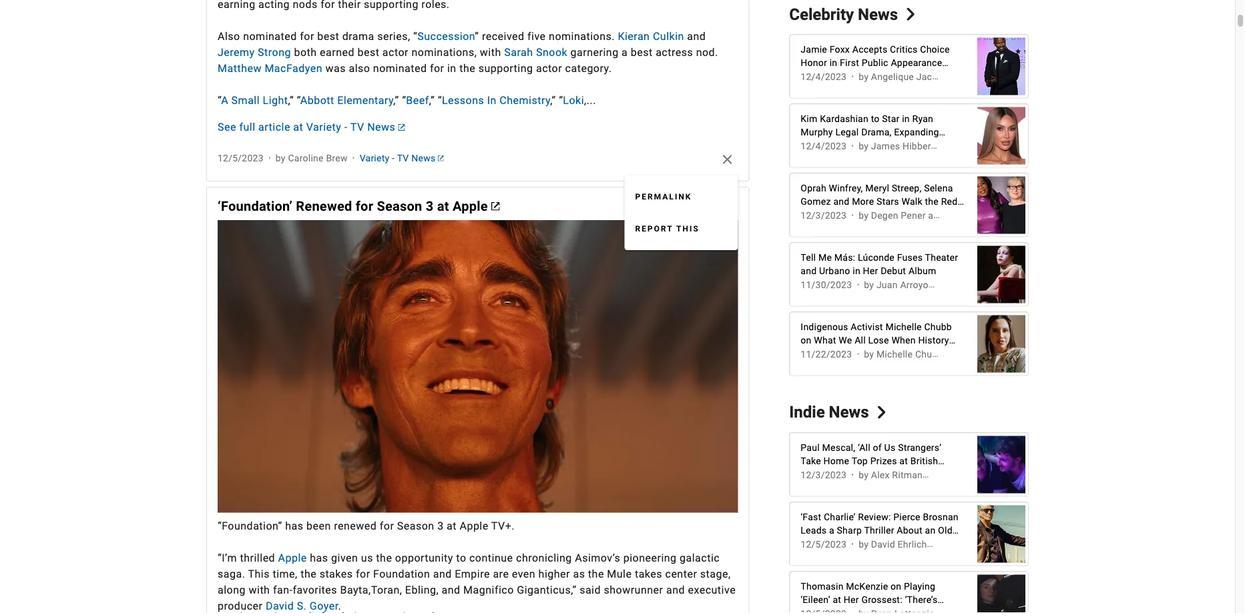 Task type: vqa. For each thing, say whether or not it's contained in the screenshot.
'Ritman'
yes



Task type: locate. For each thing, give the bounding box(es) containing it.
by down sharp
[[859, 539, 869, 550]]

this
[[676, 224, 699, 234]]

lessons
[[442, 94, 484, 107]]

for down us
[[356, 568, 370, 581]]

by left juan
[[864, 280, 874, 291]]

0 horizontal spatial launch inline image
[[398, 124, 405, 131]]

image image for tell me más: lúconde fuses theater and urbano in her debut album
[[977, 239, 1025, 310]]

.
[[338, 600, 341, 613]]

supporting
[[478, 62, 533, 75]]

variety down abbott
[[306, 121, 341, 133]]

1 horizontal spatial 12/5/2023
[[801, 539, 847, 550]]

0 vertical spatial to
[[871, 114, 880, 125]]

1 horizontal spatial nominated
[[373, 62, 427, 75]]

permalink
[[635, 192, 692, 202]]

1 vertical spatial michelle
[[876, 349, 913, 360]]

," left loki link
[[550, 94, 556, 107]]

leads
[[801, 525, 827, 536]]

thomasin mckenzie on playing 'eileen' at her grossest: 'there's some things you don't want to 
[[801, 581, 949, 614]]

hibberd
[[903, 141, 936, 152]]

image image for 'fast charlie' review: pierce brosnan leads a sharp thriller about an old hitman with a new crush
[[977, 499, 1025, 570]]

0 horizontal spatial on
[[801, 335, 812, 346]]

with down sharp
[[835, 539, 853, 550]]

with down received
[[480, 46, 501, 59]]

in
[[447, 62, 456, 75], [902, 114, 910, 125], [853, 266, 860, 277]]

her down lúconde
[[863, 266, 878, 277]]

," left beef in the left top of the page
[[393, 94, 399, 107]]

4 ," from the left
[[550, 94, 556, 107]]

chevron right inline image
[[904, 8, 917, 21], [875, 406, 888, 419]]

12/5/2023 down full
[[218, 153, 264, 164]]

tv down " a small light ," " abbott elementary ," " beef ," " lessons in chemistry ," " loki ,...
[[397, 153, 409, 164]]

1 horizontal spatial tv
[[397, 153, 409, 164]]

0 horizontal spatial -
[[344, 121, 348, 133]]

chubb inside indigenous activist michelle chubb on what we all lose when history centers white voices
[[924, 322, 952, 333]]

to inside thomasin mckenzie on playing 'eileen' at her grossest: 'there's some things you don't want to
[[927, 608, 936, 614]]

best up earned
[[317, 30, 339, 43]]

review:
[[858, 512, 891, 523]]

renewed
[[296, 198, 352, 214]]

chevron right inline image inside celebrity news link
[[904, 8, 917, 21]]

1 horizontal spatial -
[[392, 153, 395, 164]]

for right renewed
[[356, 198, 373, 214]]

2 horizontal spatial launch inline image
[[491, 202, 500, 211]]

article
[[258, 121, 290, 133]]

2 vertical spatial in
[[853, 266, 860, 277]]

1 horizontal spatial with
[[480, 46, 501, 59]]

both
[[294, 46, 317, 59]]

0 horizontal spatial has
[[285, 520, 303, 533]]

by down 'more' at the right top of page
[[859, 210, 869, 221]]

has left been
[[285, 520, 303, 533]]

earned
[[320, 46, 354, 59]]

for inside button
[[356, 198, 373, 214]]

received
[[482, 30, 524, 43]]

goyer
[[310, 600, 338, 613]]

snook
[[536, 46, 568, 59]]

1 vertical spatial 12/3/2023
[[801, 470, 847, 481]]

at inside see full article at variety - tv news button
[[293, 121, 303, 133]]

by down all
[[864, 349, 874, 360]]

," left abbott
[[288, 94, 294, 107]]

0 horizontal spatial her
[[844, 595, 859, 606]]

her
[[863, 266, 878, 277], [844, 595, 859, 606]]

1 vertical spatial tv
[[397, 153, 409, 164]]

tv down elementary
[[350, 121, 364, 133]]

0 horizontal spatial variety
[[306, 121, 341, 133]]

in right star
[[902, 114, 910, 125]]

0 vertical spatial with
[[480, 46, 501, 59]]

grossest:
[[861, 595, 902, 606]]

at
[[293, 121, 303, 133], [437, 198, 449, 214], [832, 210, 840, 221], [899, 456, 908, 467], [447, 520, 457, 533], [833, 595, 841, 606]]

chubb up history
[[924, 322, 952, 333]]

chubb
[[924, 322, 952, 333], [915, 349, 943, 360]]

1 horizontal spatial her
[[863, 266, 878, 277]]

in inside also nominated for best drama series, " succession " received five nominations. kieran culkin and jeremy strong both earned best actor nominations, with sarah snook garnering a best actress nod. matthew macfadyen was also nominated for in the supporting actor category.
[[447, 62, 456, 75]]

her up things
[[844, 595, 859, 606]]

1 vertical spatial 3
[[437, 520, 444, 533]]

"
[[475, 30, 479, 43]]

0 vertical spatial nominated
[[243, 30, 297, 43]]

12/3/2023 for take
[[801, 470, 847, 481]]

1 horizontal spatial has
[[310, 552, 328, 565]]

by for oprah winfrey, meryl streep, selena gomez and more stars walk the red carpet at the academy museum gala
[[859, 210, 869, 221]]

'fast charlie' review: pierce brosnan leads a sharp thriller about an old hitman with a new crush
[[801, 512, 959, 550]]

"i'm
[[218, 552, 237, 565]]

'there's
[[905, 595, 938, 606]]

also
[[218, 30, 240, 43]]

and
[[687, 30, 706, 43], [1017, 71, 1033, 82], [833, 196, 849, 207], [928, 210, 944, 221], [801, 266, 817, 277], [433, 568, 452, 581], [442, 584, 460, 597], [666, 584, 685, 597]]

winfrey,
[[829, 183, 863, 194]]

actor down series,
[[382, 46, 409, 59]]

,"
[[288, 94, 294, 107], [393, 94, 399, 107], [429, 94, 435, 107], [550, 94, 556, 107]]

1 vertical spatial variety
[[360, 153, 389, 164]]

0 vertical spatial season
[[377, 198, 422, 214]]

'all
[[858, 443, 870, 454]]

to inside the kim kardashian to star in ryan murphy legal drama, expanding acting career
[[871, 114, 880, 125]]

ritman
[[892, 470, 923, 481]]

1 horizontal spatial variety
[[360, 153, 389, 164]]

thriller
[[864, 525, 894, 536]]

indigenous
[[801, 322, 848, 333]]

" left small
[[218, 94, 221, 107]]

0 horizontal spatial tv
[[350, 121, 364, 133]]

and up nod.
[[687, 30, 706, 43]]

12/5/2023 down leads
[[801, 539, 847, 550]]

saga.
[[218, 568, 245, 581]]

0 horizontal spatial 3
[[426, 198, 434, 214]]

by juan arroyo
[[864, 280, 928, 291]]

0 horizontal spatial david
[[266, 600, 294, 613]]

- down abbott elementary link
[[344, 121, 348, 133]]

0 horizontal spatial nominated
[[243, 30, 297, 43]]

for
[[300, 30, 314, 43], [430, 62, 444, 75], [356, 198, 373, 214], [380, 520, 394, 533], [356, 568, 370, 581]]

'foundation' renewed for season 3 at apple
[[218, 198, 488, 214]]

stakes
[[320, 568, 353, 581]]

0 vertical spatial a
[[622, 46, 628, 59]]

group
[[218, 220, 738, 513]]

actor down snook on the top left of the page
[[536, 62, 562, 75]]

zee
[[999, 71, 1015, 82]]

about
[[897, 525, 923, 536]]

image image for kim kardashian to star in ryan murphy legal drama, expanding acting career
[[977, 100, 1025, 171]]

12/3/2023 for and
[[801, 210, 847, 221]]

bayta,toran,
[[340, 584, 402, 597]]

best down the kieran
[[631, 46, 653, 59]]

michelle down when
[[876, 349, 913, 360]]

tv inside see full article at variety - tv news button
[[350, 121, 364, 133]]

nominated up the strong
[[243, 30, 297, 43]]

0 vertical spatial chevron right inline image
[[904, 8, 917, 21]]

0 vertical spatial on
[[801, 335, 812, 346]]

sharp
[[837, 525, 862, 536]]

british
[[910, 456, 938, 467]]

by for indigenous activist michelle chubb on what we all lose when history centers white voices
[[864, 349, 874, 360]]

2 horizontal spatial to
[[927, 608, 936, 614]]

for right renewed at left
[[380, 520, 394, 533]]

1 vertical spatial on
[[891, 581, 901, 592]]

sarah
[[504, 46, 533, 59]]

1 vertical spatial 12/5/2023
[[801, 539, 847, 550]]

walk
[[902, 196, 923, 207]]

showrunner
[[604, 584, 663, 597]]

beef
[[406, 94, 429, 107]]

caroline
[[288, 153, 324, 164]]

11/30/2023
[[801, 280, 852, 291]]

1 vertical spatial her
[[844, 595, 859, 606]]

12/4/2023 up kim
[[801, 71, 847, 82]]

with inside also nominated for best drama series, " succession " received five nominations. kieran culkin and jeremy strong both earned best actor nominations, with sarah snook garnering a best actress nod. matthew macfadyen was also nominated for in the supporting actor category.
[[480, 46, 501, 59]]

a left new on the right of the page
[[855, 539, 860, 550]]

the up favorites
[[301, 568, 317, 581]]

1 12/3/2023 from the top
[[801, 210, 847, 221]]

0 horizontal spatial chevron right inline image
[[875, 406, 888, 419]]

1 vertical spatial chubb
[[915, 349, 943, 360]]

a down the charlie'
[[829, 525, 834, 536]]

oprah
[[801, 183, 826, 194]]

," left 'lessons'
[[429, 94, 435, 107]]

meryl
[[865, 183, 889, 194]]

0 vertical spatial variety
[[306, 121, 341, 133]]

1 vertical spatial 12/4/2023
[[801, 141, 847, 152]]

voices
[[864, 349, 893, 360]]

launch inline image inside see full article at variety - tv news button
[[398, 124, 405, 131]]

and down tell
[[801, 266, 817, 277]]

tv inside variety - tv news button
[[397, 153, 409, 164]]

season up opportunity
[[397, 520, 434, 533]]

by down the drama,
[[859, 141, 869, 152]]

on inside indigenous activist michelle chubb on what we all lose when history centers white voices
[[801, 335, 812, 346]]

home
[[824, 456, 849, 467]]

image image for oprah winfrey, meryl streep, selena gomez and more stars walk the red carpet at the academy museum gala
[[977, 170, 1025, 241]]

2 12/4/2023 from the top
[[801, 141, 847, 152]]

along
[[218, 584, 246, 597]]

at right the carpet
[[832, 210, 840, 221]]

1 vertical spatial to
[[456, 552, 466, 565]]

at up things
[[833, 595, 841, 606]]

a down the kieran
[[622, 46, 628, 59]]

3 up opportunity
[[437, 520, 444, 533]]

1 horizontal spatial best
[[357, 46, 379, 59]]

arroyo
[[900, 280, 928, 291]]

by james hibberd
[[859, 141, 936, 152]]

at down variety - tv news button
[[437, 198, 449, 214]]

1 vertical spatial david
[[266, 600, 294, 613]]

launch inline image inside variety - tv news button
[[438, 156, 444, 161]]

0 horizontal spatial 12/5/2023
[[218, 153, 264, 164]]

chevron right inline image up of
[[875, 406, 888, 419]]

1 ," from the left
[[288, 94, 294, 107]]

in inside tell me más: lúconde fuses theater and urbano in her debut album
[[853, 266, 860, 277]]

and down center
[[666, 584, 685, 597]]

tv+.
[[491, 520, 515, 533]]

0 vertical spatial 12/5/2023
[[218, 153, 264, 164]]

1 horizontal spatial chevron right inline image
[[904, 8, 917, 21]]

streep,
[[892, 183, 922, 194]]

0 vertical spatial actor
[[382, 46, 409, 59]]

nominated down series,
[[373, 62, 427, 75]]

the down 'more' at the right top of page
[[843, 210, 856, 221]]

her inside tell me más: lúconde fuses theater and urbano in her debut album
[[863, 266, 878, 277]]

has given us the opportunity to continue chronicling asimov's pioneering galactic saga. this time, the stakes for foundation and empire are even higher as the mule takes center stage, along with fan-favorites bayta,toran, ebling, and magnifico giganticus," said showrunner and executive producer
[[218, 552, 736, 613]]

with down this
[[249, 584, 270, 597]]

permalink link
[[624, 181, 738, 213]]

kieran culkin link
[[618, 30, 684, 43]]

1 vertical spatial in
[[902, 114, 910, 125]]

12/3/2023 down take
[[801, 470, 847, 481]]

launch inline image for variety - tv news
[[438, 156, 444, 161]]

chevron right inline image up angelique
[[904, 8, 917, 21]]

2 horizontal spatial in
[[902, 114, 910, 125]]

takes
[[635, 568, 662, 581]]

1 horizontal spatial to
[[871, 114, 880, 125]]

museum
[[901, 210, 939, 221]]

launch inline image inside 'foundation' renewed for season 3 at apple button
[[491, 202, 500, 211]]

1 horizontal spatial david
[[871, 539, 895, 550]]

fuses
[[897, 252, 923, 263]]

expanding
[[894, 127, 939, 138]]

0 vertical spatial her
[[863, 266, 878, 277]]

1 horizontal spatial on
[[891, 581, 901, 592]]

the right us
[[376, 552, 392, 565]]

image image
[[977, 31, 1025, 102], [977, 100, 1025, 171], [977, 170, 1025, 241], [218, 220, 738, 513], [977, 239, 1025, 310], [977, 309, 1025, 380], [977, 429, 1025, 500], [977, 499, 1025, 570], [977, 568, 1025, 614]]

in down más:
[[853, 266, 860, 277]]

and inside oprah winfrey, meryl streep, selena gomez and more stars walk the red carpet at the academy museum gala
[[833, 196, 849, 207]]

,...
[[584, 94, 596, 107]]

0 vertical spatial 3
[[426, 198, 434, 214]]

2 horizontal spatial a
[[855, 539, 860, 550]]

" right light
[[297, 94, 300, 107]]

david down thriller
[[871, 539, 895, 550]]

kim
[[801, 114, 818, 125]]

1 vertical spatial with
[[835, 539, 853, 550]]

prizes
[[870, 456, 897, 467]]

to up empire
[[456, 552, 466, 565]]

1 vertical spatial a
[[829, 525, 834, 536]]

12/3/2023 down the gomez
[[801, 210, 847, 221]]

0 horizontal spatial to
[[456, 552, 466, 565]]

pioneering
[[623, 552, 677, 565]]

s.
[[297, 600, 307, 613]]

1 vertical spatial has
[[310, 552, 328, 565]]

an
[[925, 525, 936, 536]]

drama,
[[861, 127, 892, 138]]

apple
[[453, 198, 488, 214], [460, 520, 488, 533], [278, 552, 307, 565]]

0 vertical spatial in
[[447, 62, 456, 75]]

1 vertical spatial nominated
[[373, 62, 427, 75]]

the down nominations,
[[459, 62, 475, 75]]

1 12/4/2023 from the top
[[801, 71, 847, 82]]

0 horizontal spatial with
[[249, 584, 270, 597]]

season inside 'foundation' renewed for season 3 at apple button
[[377, 198, 422, 214]]

2 horizontal spatial with
[[835, 539, 853, 550]]

0 vertical spatial apple
[[453, 198, 488, 214]]

0 vertical spatial michelle
[[886, 322, 922, 333]]

her inside thomasin mckenzie on playing 'eileen' at her grossest: 'there's some things you don't want to
[[844, 595, 859, 606]]

centers
[[801, 349, 834, 360]]

- right 'brew'
[[392, 153, 395, 164]]

1 vertical spatial actor
[[536, 62, 562, 75]]

in down nominations,
[[447, 62, 456, 75]]

2 vertical spatial a
[[855, 539, 860, 550]]

12/4/2023 down murphy
[[801, 141, 847, 152]]

by for 'fast charlie' review: pierce brosnan leads a sharp thriller about an old hitman with a new crush
[[859, 539, 869, 550]]

0 vertical spatial david
[[871, 539, 895, 550]]

by for tell me más: lúconde fuses theater and urbano in her debut album
[[864, 280, 874, 291]]

of
[[873, 443, 882, 454]]

variety right 'brew'
[[360, 153, 389, 164]]

0 horizontal spatial actor
[[382, 46, 409, 59]]

by angelique jackson, michaela zee and jaden thompson
[[859, 71, 1111, 82]]

0 horizontal spatial in
[[447, 62, 456, 75]]

0 vertical spatial launch inline image
[[398, 124, 405, 131]]

2 vertical spatial with
[[249, 584, 270, 597]]

on up grossest:
[[891, 581, 901, 592]]

at right article
[[293, 121, 303, 133]]

2 vertical spatial to
[[927, 608, 936, 614]]

david down "fan-"
[[266, 600, 294, 613]]

" right series,
[[413, 30, 417, 43]]

alex
[[871, 470, 890, 481]]

chevron right inline image inside indie news link
[[875, 406, 888, 419]]

by down top
[[859, 470, 869, 481]]

has up stakes
[[310, 552, 328, 565]]

12/4/2023
[[801, 71, 847, 82], [801, 141, 847, 152]]

0 vertical spatial 12/3/2023
[[801, 210, 847, 221]]

"foundation"
[[218, 520, 282, 533]]

on up centers
[[801, 335, 812, 346]]

3 down variety - tv news button
[[426, 198, 434, 214]]

by left caroline
[[276, 153, 286, 164]]

2 12/3/2023 from the top
[[801, 470, 847, 481]]

nod.
[[696, 46, 718, 59]]

at inside 'foundation' renewed for season 3 at apple button
[[437, 198, 449, 214]]

best up 'also'
[[357, 46, 379, 59]]

stars
[[877, 196, 899, 207]]

1 horizontal spatial a
[[829, 525, 834, 536]]

garnering
[[571, 46, 619, 59]]

0 horizontal spatial a
[[622, 46, 628, 59]]

lose
[[868, 335, 889, 346]]

things
[[828, 608, 857, 614]]

and down 'winfrey,'
[[833, 196, 849, 207]]

at up "ritman"
[[899, 456, 908, 467]]

1 horizontal spatial in
[[853, 266, 860, 277]]

at inside thomasin mckenzie on playing 'eileen' at her grossest: 'there's some things you don't want to
[[833, 595, 841, 606]]

to up the drama,
[[871, 114, 880, 125]]

to down 'there's
[[927, 608, 936, 614]]

charlie'
[[824, 512, 856, 523]]

launch inline image
[[398, 124, 405, 131], [438, 156, 444, 161], [491, 202, 500, 211]]

2 vertical spatial launch inline image
[[491, 202, 500, 211]]

0 vertical spatial 12/4/2023
[[801, 71, 847, 82]]

chubb down history
[[915, 349, 943, 360]]

1 vertical spatial chevron right inline image
[[875, 406, 888, 419]]

by michelle chubb
[[864, 349, 943, 360]]

2 horizontal spatial best
[[631, 46, 653, 59]]

0 vertical spatial tv
[[350, 121, 364, 133]]

michelle up when
[[886, 322, 922, 333]]

1 vertical spatial launch inline image
[[438, 156, 444, 161]]

1 vertical spatial -
[[392, 153, 395, 164]]

0 vertical spatial chubb
[[924, 322, 952, 333]]

asimov's
[[575, 552, 620, 565]]

season down variety - tv news button
[[377, 198, 422, 214]]

1 horizontal spatial launch inline image
[[438, 156, 444, 161]]

see full article at variety - tv news
[[218, 121, 395, 133]]



Task type: describe. For each thing, give the bounding box(es) containing it.
image image for indigenous activist michelle chubb on what we all lose when history centers white voices
[[977, 309, 1025, 380]]

was
[[325, 62, 346, 75]]

higher
[[538, 568, 570, 581]]

category.
[[565, 62, 612, 75]]

legal
[[835, 127, 859, 138]]

0 vertical spatial has
[[285, 520, 303, 533]]

urbano
[[819, 266, 850, 277]]

2 ," from the left
[[393, 94, 399, 107]]

you
[[859, 608, 876, 614]]

thomasin
[[801, 581, 844, 592]]

news right celebrity
[[858, 5, 898, 24]]

executive
[[688, 584, 736, 597]]

time,
[[273, 568, 298, 581]]

been
[[306, 520, 331, 533]]

this
[[248, 568, 270, 581]]

a
[[221, 94, 228, 107]]

see more image
[[719, 152, 735, 168]]

for up both
[[300, 30, 314, 43]]

paul mescal, 'all of us strangers' take home top prizes at british independent film awards
[[801, 443, 942, 480]]

theater
[[925, 252, 958, 263]]

thrilled
[[240, 552, 275, 565]]

the inside also nominated for best drama series, " succession " received five nominations. kieran culkin and jeremy strong both earned best actor nominations, with sarah snook garnering a best actress nod. matthew macfadyen was also nominated for in the supporting actor category.
[[459, 62, 475, 75]]

me
[[818, 252, 832, 263]]

tomka
[[972, 210, 1001, 221]]

'foundation' renewed for season 3 at apple button
[[218, 198, 500, 214]]

chevron right inline image for indie news
[[875, 406, 888, 419]]

and down opportunity
[[433, 568, 452, 581]]

abbott
[[300, 94, 334, 107]]

continue
[[469, 552, 513, 565]]

1 vertical spatial apple
[[460, 520, 488, 533]]

news up "mescal,"
[[829, 403, 869, 422]]

with inside 'fast charlie' review: pierce brosnan leads a sharp thriller about an old hitman with a new crush
[[835, 539, 853, 550]]

for down nominations,
[[430, 62, 444, 75]]

ryan
[[912, 114, 933, 125]]

12/5/2023 for 'fast charlie' review: pierce brosnan leads a sharp thriller about an old hitman with a new crush
[[801, 539, 847, 550]]

favorites
[[293, 584, 337, 597]]

david s. goyer link
[[266, 600, 338, 613]]

" inside also nominated for best drama series, " succession " received five nominations. kieran culkin and jeremy strong both earned best actor nominations, with sarah snook garnering a best actress nod. matthew macfadyen was also nominated for in the supporting actor category.
[[413, 30, 417, 43]]

matthew macfadyen link
[[218, 62, 322, 75]]

indie news link
[[789, 403, 888, 422]]

renewed
[[334, 520, 377, 533]]

fan-
[[273, 584, 293, 597]]

career
[[831, 140, 859, 151]]

image image for thomasin mckenzie on playing 'eileen' at her grossest: 'there's some things you don't want to 
[[977, 568, 1025, 614]]

3 ," from the left
[[429, 94, 435, 107]]

old
[[938, 525, 953, 536]]

2 vertical spatial apple
[[278, 552, 307, 565]]

indigenous activist michelle chubb on what we all lose when history centers white voices
[[801, 322, 952, 360]]

top
[[852, 456, 868, 467]]

thompson
[[1065, 71, 1111, 82]]

" left ,... on the top left
[[559, 94, 563, 107]]

center
[[665, 568, 697, 581]]

for inside has given us the opportunity to continue chronicling asimov's pioneering galactic saga. this time, the stakes for foundation and empire are even higher as the mule takes center stage, along with fan-favorites bayta,toran, ebling, and magnifico giganticus," said showrunner and executive producer
[[356, 568, 370, 581]]

image image for paul mescal, 'all of us strangers' take home top prizes at british independent film awards
[[977, 429, 1025, 500]]

light
[[263, 94, 288, 107]]

more
[[852, 196, 874, 207]]

has inside has given us the opportunity to continue chronicling asimov's pioneering galactic saga. this time, the stakes for foundation and empire are even higher as the mule takes center stage, along with fan-favorites bayta,toran, ebling, and magnifico giganticus," said showrunner and executive producer
[[310, 552, 328, 565]]

some
[[801, 608, 825, 614]]

chemistry
[[500, 94, 550, 107]]

with inside has given us the opportunity to continue chronicling asimov's pioneering galactic saga. this time, the stakes for foundation and empire are even higher as the mule takes center stage, along with fan-favorites bayta,toran, ebling, and magnifico giganticus," said showrunner and executive producer
[[249, 584, 270, 597]]

gala
[[941, 210, 961, 221]]

strangers'
[[898, 443, 942, 454]]

what
[[814, 335, 836, 346]]

" right beef in the left top of the page
[[438, 94, 442, 107]]

1 horizontal spatial 3
[[437, 520, 444, 533]]

at inside paul mescal, 'all of us strangers' take home top prizes at british independent film awards
[[899, 456, 908, 467]]

loki link
[[563, 94, 584, 107]]

michelle inside indigenous activist michelle chubb on what we all lose when history centers white voices
[[886, 322, 922, 333]]

new
[[863, 539, 882, 550]]

by for also nominated for best drama series, "
[[276, 153, 286, 164]]

"foundation" has been renewed for season 3 at apple tv+.
[[218, 520, 515, 533]]

3 inside button
[[426, 198, 434, 214]]

" right elementary
[[402, 94, 406, 107]]

'foundation'
[[218, 198, 292, 214]]

us
[[361, 552, 373, 565]]

the down asimov's in the bottom of the page
[[588, 568, 604, 581]]

1 vertical spatial season
[[397, 520, 434, 533]]

michaela
[[957, 71, 996, 82]]

on inside thomasin mckenzie on playing 'eileen' at her grossest: 'there's some things you don't want to
[[891, 581, 901, 592]]

star
[[882, 114, 900, 125]]

jaden
[[1036, 71, 1062, 82]]

peter
[[947, 210, 969, 221]]

apple inside 'foundation' renewed for season 3 at apple button
[[453, 198, 488, 214]]

report this
[[635, 224, 699, 234]]

news down beef link
[[411, 153, 436, 164]]

are
[[493, 568, 509, 581]]

variety - tv news button
[[360, 152, 444, 165]]

succession link
[[417, 30, 475, 43]]

by for kim kardashian to star in ryan murphy legal drama, expanding acting career
[[859, 141, 869, 152]]

kardashian
[[820, 114, 869, 125]]

launch inline image for see full article at variety - tv news
[[398, 124, 405, 131]]

given
[[331, 552, 358, 565]]

macfadyen
[[265, 62, 322, 75]]

launch inline image for 'foundation' renewed for season 3 at apple
[[491, 202, 500, 211]]

0 vertical spatial -
[[344, 121, 348, 133]]

and inside also nominated for best drama series, " succession " received five nominations. kieran culkin and jeremy strong both earned best actor nominations, with sarah snook garnering a best actress nod. matthew macfadyen was also nominated for in the supporting actor category.
[[687, 30, 706, 43]]

in inside the kim kardashian to star in ryan murphy legal drama, expanding acting career
[[902, 114, 910, 125]]

nominations,
[[412, 46, 477, 59]]

producer
[[218, 600, 263, 613]]

kim kardashian to star in ryan murphy legal drama, expanding acting career
[[801, 114, 939, 151]]

12/5/2023 for also nominated for best drama series, "
[[218, 153, 264, 164]]

red
[[941, 196, 958, 207]]

by alex ritman
[[859, 470, 923, 481]]

sarah snook link
[[504, 46, 568, 59]]

said
[[580, 584, 601, 597]]

by left angelique
[[859, 71, 869, 82]]

gomez
[[801, 196, 831, 207]]

playing
[[904, 581, 935, 592]]

juan
[[876, 280, 898, 291]]

by david ehrlich
[[859, 539, 927, 550]]

11/22/2023
[[801, 349, 852, 360]]

12/4/2023 for by james hibberd
[[801, 141, 847, 152]]

as
[[573, 568, 585, 581]]

at inside oprah winfrey, meryl streep, selena gomez and more stars walk the red carpet at the academy museum gala
[[832, 210, 840, 221]]

0 horizontal spatial best
[[317, 30, 339, 43]]

chevron right inline image for celebrity news
[[904, 8, 917, 21]]

to inside has given us the opportunity to continue chronicling asimov's pioneering galactic saga. this time, the stakes for foundation and empire are even higher as the mule takes center stage, along with fan-favorites bayta,toran, ebling, and magnifico giganticus," said showrunner and executive producer
[[456, 552, 466, 565]]

drama
[[342, 30, 374, 43]]

and down empire
[[442, 584, 460, 597]]

academy
[[859, 210, 899, 221]]

don't
[[878, 608, 900, 614]]

and right zee
[[1017, 71, 1033, 82]]

at up opportunity
[[447, 520, 457, 533]]

a inside also nominated for best drama series, " succession " received five nominations. kieran culkin and jeremy strong both earned best actor nominations, with sarah snook garnering a best actress nod. matthew macfadyen was also nominated for in the supporting actor category.
[[622, 46, 628, 59]]

1 horizontal spatial actor
[[536, 62, 562, 75]]

and inside tell me más: lúconde fuses theater and urbano in her debut album
[[801, 266, 817, 277]]

ehrlich
[[898, 539, 927, 550]]

and down red
[[928, 210, 944, 221]]

" a small light ," " abbott elementary ," " beef ," " lessons in chemistry ," " loki ,...
[[218, 94, 596, 107]]

news down elementary
[[367, 121, 395, 133]]

tell me más: lúconde fuses theater and urbano in her debut album
[[801, 252, 958, 277]]

stage,
[[700, 568, 731, 581]]

the up 'by degen pener and peter tomka'
[[925, 196, 939, 207]]

by for paul mescal, 'all of us strangers' take home top prizes at british independent film awards
[[859, 470, 869, 481]]

also
[[349, 62, 370, 75]]

image element
[[218, 220, 738, 513]]

12/4/2023 for by angelique jackson, michaela zee and jaden thompson
[[801, 71, 847, 82]]



